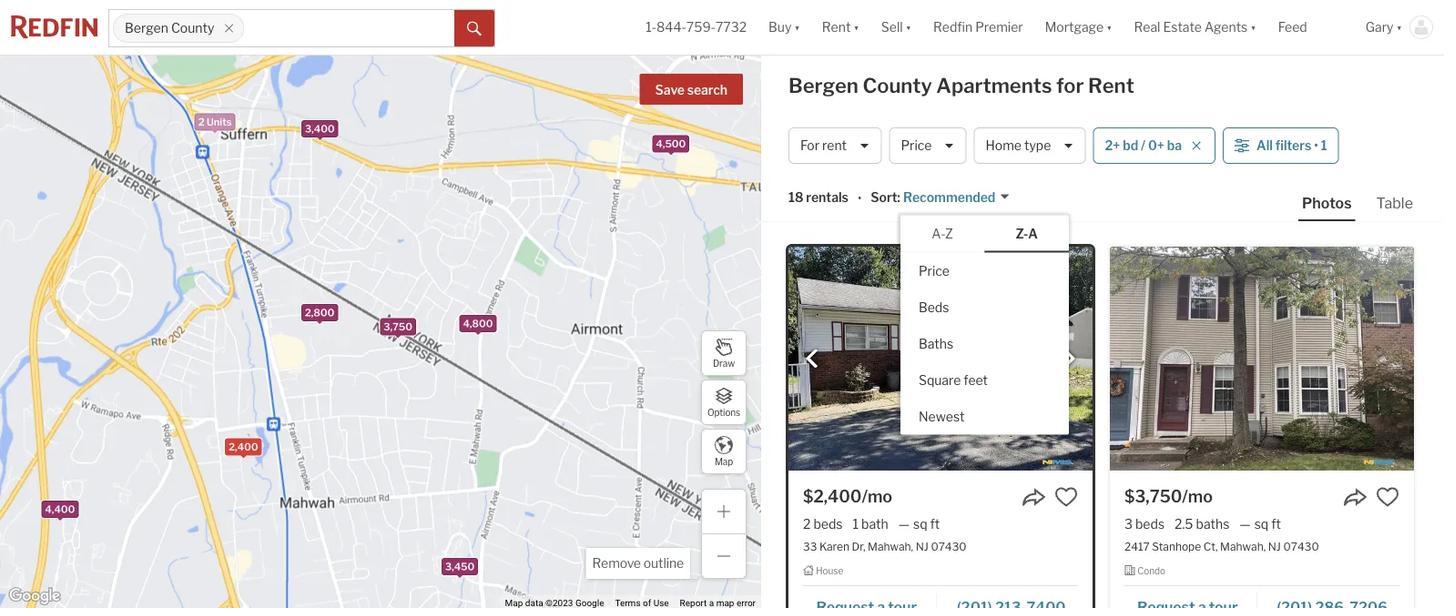 Task type: vqa. For each thing, say whether or not it's contained in the screenshot.
SQUARE FEET
yes



Task type: locate. For each thing, give the bounding box(es) containing it.
1 horizontal spatial ft
[[1272, 517, 1282, 532]]

1 vertical spatial 1
[[853, 517, 859, 532]]

3 ▾ from the left
[[906, 19, 912, 35]]

1 horizontal spatial —
[[1240, 517, 1252, 532]]

all
[[1257, 138, 1274, 153]]

rent right for
[[1089, 73, 1135, 98]]

a
[[1029, 226, 1039, 241]]

07430 for $2,400 /mo
[[931, 540, 967, 553]]

ft for $3,750 /mo
[[1272, 517, 1282, 532]]

2 /mo from the left
[[1183, 487, 1214, 507]]

0 horizontal spatial 2
[[198, 116, 205, 128]]

photo of 33 karen dr, mahwah, nj 07430 image
[[789, 247, 1093, 471]]

newest button
[[901, 399, 1070, 435]]

previous button image
[[804, 350, 822, 368]]

07430 right the ct,
[[1284, 540, 1320, 553]]

beds right 3
[[1136, 517, 1165, 532]]

price inside dialog
[[919, 263, 950, 279]]

1 horizontal spatial /mo
[[1183, 487, 1214, 507]]

• for all filters • 1
[[1315, 138, 1319, 153]]

2 — from the left
[[1240, 517, 1252, 532]]

2 beds from the left
[[1136, 517, 1165, 532]]

0 horizontal spatial 1
[[853, 517, 859, 532]]

z-a
[[1016, 226, 1039, 241]]

1 beds from the left
[[814, 517, 843, 532]]

submit search image
[[467, 22, 482, 36]]

0 horizontal spatial ft
[[931, 517, 940, 532]]

1 mahwah, from the left
[[868, 540, 914, 553]]

1 — from the left
[[899, 517, 910, 532]]

all filters • 1
[[1257, 138, 1328, 153]]

1 right filters in the right of the page
[[1322, 138, 1328, 153]]

house
[[816, 566, 844, 577]]

draw
[[713, 358, 735, 369]]

mahwah, right the ct,
[[1221, 540, 1267, 553]]

1 left bath
[[853, 517, 859, 532]]

save search button
[[640, 74, 743, 105]]

▾ right gary at the top of the page
[[1397, 19, 1403, 35]]

1 nj from the left
[[916, 540, 929, 553]]

0 horizontal spatial nj
[[916, 540, 929, 553]]

1 vertical spatial rent
[[1089, 73, 1135, 98]]

2 inside map region
[[198, 116, 205, 128]]

map
[[715, 457, 734, 468]]

— sq ft up 2417 stanhope ct, mahwah, nj 07430
[[1240, 517, 1282, 532]]

• right filters in the right of the page
[[1315, 138, 1319, 153]]

price up recommended
[[901, 138, 932, 153]]

bergen for bergen county
[[125, 20, 168, 36]]

2 07430 from the left
[[1284, 540, 1320, 553]]

bath
[[862, 517, 889, 532]]

a-z button
[[901, 216, 985, 252]]

0 horizontal spatial /mo
[[862, 487, 893, 507]]

price up beds
[[919, 263, 950, 279]]

dr,
[[852, 540, 866, 553]]

1 horizontal spatial •
[[1315, 138, 1319, 153]]

buy
[[769, 19, 792, 35]]

0 horizontal spatial rent
[[823, 19, 851, 35]]

• for 18 rentals •
[[858, 191, 862, 207]]

1 vertical spatial bergen
[[789, 73, 859, 98]]

0 vertical spatial 2
[[198, 116, 205, 128]]

2 up 33
[[804, 517, 811, 532]]

all filters • 1 button
[[1224, 128, 1340, 164]]

2 ft from the left
[[1272, 517, 1282, 532]]

nj
[[916, 540, 929, 553], [1269, 540, 1282, 553]]

— for $2,400 /mo
[[899, 517, 910, 532]]

z-a button
[[985, 216, 1070, 253]]

4 ▾ from the left
[[1107, 19, 1113, 35]]

— right bath
[[899, 517, 910, 532]]

beds for $2,400
[[814, 517, 843, 532]]

1 horizontal spatial rent
[[1089, 73, 1135, 98]]

a-
[[932, 226, 946, 241]]

None search field
[[245, 10, 455, 46]]

▾ right sell
[[906, 19, 912, 35]]

2 left units
[[198, 116, 205, 128]]

1 horizontal spatial bergen
[[789, 73, 859, 98]]

0 vertical spatial price
[[901, 138, 932, 153]]

rent right buy ▾
[[823, 19, 851, 35]]

mahwah, down bath
[[868, 540, 914, 553]]

1 vertical spatial 2
[[804, 517, 811, 532]]

/mo up bath
[[862, 487, 893, 507]]

price
[[901, 138, 932, 153], [919, 263, 950, 279]]

sq up 33 karen dr, mahwah, nj 07430
[[914, 517, 928, 532]]

mortgage
[[1046, 19, 1104, 35]]

beds up karen
[[814, 517, 843, 532]]

0 vertical spatial price button
[[890, 128, 967, 164]]

▾ for rent ▾
[[854, 19, 860, 35]]

0 horizontal spatial county
[[171, 20, 214, 36]]

▾ for gary ▾
[[1397, 19, 1403, 35]]

sort
[[871, 190, 898, 205]]

favorite button checkbox
[[1377, 486, 1400, 509]]

• left sort
[[858, 191, 862, 207]]

sq for $3,750 /mo
[[1255, 517, 1269, 532]]

2 for 2 units
[[198, 116, 205, 128]]

▾ right buy
[[795, 19, 801, 35]]

0 horizontal spatial 07430
[[931, 540, 967, 553]]

nj for $3,750 /mo
[[1269, 540, 1282, 553]]

07430 for $3,750 /mo
[[1284, 540, 1320, 553]]

county left remove bergen county image
[[171, 20, 214, 36]]

2
[[198, 116, 205, 128], [804, 517, 811, 532]]

1 horizontal spatial county
[[863, 73, 933, 98]]

0 vertical spatial rent
[[823, 19, 851, 35]]

1 vertical spatial county
[[863, 73, 933, 98]]

0 horizontal spatial mahwah,
[[868, 540, 914, 553]]

/mo
[[862, 487, 893, 507], [1183, 487, 1214, 507]]

— sq ft up 33 karen dr, mahwah, nj 07430
[[899, 517, 940, 532]]

1 horizontal spatial sq
[[1255, 517, 1269, 532]]

2 units
[[198, 116, 232, 128]]

nj right the ct,
[[1269, 540, 1282, 553]]

2 sq from the left
[[1255, 517, 1269, 532]]

1 horizontal spatial 07430
[[1284, 540, 1320, 553]]

2+ bd / 0+ ba
[[1106, 138, 1183, 153]]

1 horizontal spatial mahwah,
[[1221, 540, 1267, 553]]

1 ft from the left
[[931, 517, 940, 532]]

for rent
[[801, 138, 847, 153]]

favorite button image
[[1055, 486, 1079, 509]]

• inside 18 rentals •
[[858, 191, 862, 207]]

favorite button image
[[1377, 486, 1400, 509]]

sq
[[914, 517, 928, 532], [1255, 517, 1269, 532]]

bergen up for rent
[[789, 73, 859, 98]]

▾ left sell
[[854, 19, 860, 35]]

rent
[[823, 138, 847, 153]]

price button up recommended
[[890, 128, 967, 164]]

$2,400
[[804, 487, 862, 507]]

/
[[1142, 138, 1146, 153]]

rent inside dropdown button
[[823, 19, 851, 35]]

2,800
[[305, 307, 335, 319]]

759-
[[687, 19, 716, 35]]

dialog
[[901, 216, 1070, 435]]

1 vertical spatial •
[[858, 191, 862, 207]]

1 vertical spatial price button
[[901, 253, 1070, 289]]

price button down z
[[901, 253, 1070, 289]]

2 mahwah, from the left
[[1221, 540, 1267, 553]]

real estate agents ▾
[[1135, 19, 1257, 35]]

3,400
[[305, 123, 335, 135]]

sell ▾
[[882, 19, 912, 35]]

2,400
[[229, 441, 258, 453]]

home type
[[986, 138, 1052, 153]]

0 vertical spatial •
[[1315, 138, 1319, 153]]

beds
[[814, 517, 843, 532], [1136, 517, 1165, 532]]

beds
[[919, 300, 950, 315]]

0 horizontal spatial — sq ft
[[899, 517, 940, 532]]

1 vertical spatial price
[[919, 263, 950, 279]]

— sq ft
[[899, 517, 940, 532], [1240, 517, 1282, 532]]

photos button
[[1299, 193, 1373, 221]]

0 vertical spatial bergen
[[125, 20, 168, 36]]

real
[[1135, 19, 1161, 35]]

2 — sq ft from the left
[[1240, 517, 1282, 532]]

photos
[[1303, 194, 1353, 212]]

0 horizontal spatial —
[[899, 517, 910, 532]]

ft up 2417 stanhope ct, mahwah, nj 07430
[[1272, 517, 1282, 532]]

— up 2417 stanhope ct, mahwah, nj 07430
[[1240, 517, 1252, 532]]

5 ▾ from the left
[[1251, 19, 1257, 35]]

ft
[[931, 517, 940, 532], [1272, 517, 1282, 532]]

/mo up 2.5 baths
[[1183, 487, 1214, 507]]

ft for $2,400 /mo
[[931, 517, 940, 532]]

county
[[171, 20, 214, 36], [863, 73, 933, 98]]

1 ▾ from the left
[[795, 19, 801, 35]]

1 horizontal spatial 2
[[804, 517, 811, 532]]

2 beds
[[804, 517, 843, 532]]

county down sell ▾ dropdown button
[[863, 73, 933, 98]]

mortgage ▾ button
[[1035, 0, 1124, 55]]

table
[[1377, 194, 1414, 212]]

$2,400 /mo
[[804, 487, 893, 507]]

for rent button
[[789, 128, 882, 164]]

• inside "button"
[[1315, 138, 1319, 153]]

ft up 33 karen dr, mahwah, nj 07430
[[931, 517, 940, 532]]

condo
[[1138, 566, 1166, 577]]

▾ right mortgage
[[1107, 19, 1113, 35]]

0 horizontal spatial sq
[[914, 517, 928, 532]]

apartments
[[937, 73, 1053, 98]]

nj right dr,
[[916, 540, 929, 553]]

▾ right agents
[[1251, 19, 1257, 35]]

0 horizontal spatial beds
[[814, 517, 843, 532]]

table button
[[1373, 193, 1418, 220]]

home
[[986, 138, 1022, 153]]

0 vertical spatial county
[[171, 20, 214, 36]]

1
[[1322, 138, 1328, 153], [853, 517, 859, 532]]

1 horizontal spatial — sq ft
[[1240, 517, 1282, 532]]

baths
[[919, 336, 954, 352]]

▾ for sell ▾
[[906, 19, 912, 35]]

07430 right dr,
[[931, 540, 967, 553]]

2 ▾ from the left
[[854, 19, 860, 35]]

county for bergen county
[[171, 20, 214, 36]]

2 nj from the left
[[1269, 540, 1282, 553]]

1 sq from the left
[[914, 517, 928, 532]]

0 vertical spatial 1
[[1322, 138, 1328, 153]]

sq up 2417 stanhope ct, mahwah, nj 07430
[[1255, 517, 1269, 532]]

1 horizontal spatial beds
[[1136, 517, 1165, 532]]

1 07430 from the left
[[931, 540, 967, 553]]

—
[[899, 517, 910, 532], [1240, 517, 1252, 532]]

0 horizontal spatial bergen
[[125, 20, 168, 36]]

1 /mo from the left
[[862, 487, 893, 507]]

1 horizontal spatial nj
[[1269, 540, 1282, 553]]

1 horizontal spatial 1
[[1322, 138, 1328, 153]]

3 beds
[[1125, 517, 1165, 532]]

1 — sq ft from the left
[[899, 517, 940, 532]]

next button image
[[1060, 350, 1079, 368]]

3
[[1125, 517, 1133, 532]]

mortgage ▾ button
[[1046, 0, 1113, 55]]

rent ▾ button
[[823, 0, 860, 55]]

07430
[[931, 540, 967, 553], [1284, 540, 1320, 553]]

bergen left remove bergen county image
[[125, 20, 168, 36]]

0 horizontal spatial •
[[858, 191, 862, 207]]

6 ▾ from the left
[[1397, 19, 1403, 35]]

price for price button to the top
[[901, 138, 932, 153]]



Task type: describe. For each thing, give the bounding box(es) containing it.
:
[[898, 190, 901, 205]]

2+
[[1106, 138, 1121, 153]]

ct,
[[1204, 540, 1219, 553]]

bergen county
[[125, 20, 214, 36]]

recommended
[[904, 190, 996, 205]]

real estate agents ▾ button
[[1124, 0, 1268, 55]]

map button
[[702, 429, 747, 475]]

bd
[[1124, 138, 1139, 153]]

price for the bottom price button
[[919, 263, 950, 279]]

remove 2+ bd / 0+ ba image
[[1192, 140, 1203, 151]]

▾ for mortgage ▾
[[1107, 19, 1113, 35]]

1 bath
[[853, 517, 889, 532]]

save
[[656, 82, 685, 98]]

rentals
[[807, 190, 849, 205]]

mahwah, for $3,750 /mo
[[1221, 540, 1267, 553]]

remove bergen county image
[[224, 23, 234, 34]]

ba
[[1168, 138, 1183, 153]]

filters
[[1276, 138, 1312, 153]]

— sq ft for $3,750 /mo
[[1240, 517, 1282, 532]]

options button
[[702, 380, 747, 425]]

newest
[[919, 409, 965, 425]]

4,500
[[656, 138, 686, 150]]

photo of 2417 stanhope ct, mahwah, nj 07430 image
[[1111, 247, 1415, 471]]

square feet
[[919, 373, 989, 388]]

draw button
[[702, 331, 747, 376]]

buy ▾
[[769, 19, 801, 35]]

redfin
[[934, 19, 973, 35]]

z
[[946, 226, 954, 241]]

outline
[[644, 556, 684, 572]]

▾ inside 'dropdown button'
[[1251, 19, 1257, 35]]

1-844-759-7732 link
[[646, 19, 747, 35]]

feed
[[1279, 19, 1308, 35]]

estate
[[1164, 19, 1202, 35]]

county for bergen county apartments for rent
[[863, 73, 933, 98]]

remove outline button
[[586, 548, 691, 579]]

18 rentals •
[[789, 190, 862, 207]]

favorite button checkbox
[[1055, 486, 1079, 509]]

0+
[[1149, 138, 1165, 153]]

▾ for buy ▾
[[795, 19, 801, 35]]

3,750
[[384, 321, 413, 333]]

google image
[[5, 585, 65, 609]]

7732
[[716, 19, 747, 35]]

rent ▾
[[823, 19, 860, 35]]

beds for $3,750
[[1136, 517, 1165, 532]]

redfin premier button
[[923, 0, 1035, 55]]

33 karen dr, mahwah, nj 07430
[[804, 540, 967, 553]]

nj for $2,400 /mo
[[916, 540, 929, 553]]

4,400
[[45, 504, 75, 516]]

redfin premier
[[934, 19, 1024, 35]]

$3,750
[[1125, 487, 1183, 507]]

1-
[[646, 19, 657, 35]]

dialog containing a-z
[[901, 216, 1070, 435]]

map region
[[0, 0, 857, 609]]

stanhope
[[1153, 540, 1202, 553]]

rent ▾ button
[[812, 0, 871, 55]]

2 for 2 beds
[[804, 517, 811, 532]]

/mo for $3,750
[[1183, 487, 1214, 507]]

sell
[[882, 19, 903, 35]]

recommended button
[[901, 189, 1011, 206]]

feet
[[964, 373, 989, 388]]

bergen for bergen county apartments for rent
[[789, 73, 859, 98]]

search
[[688, 82, 728, 98]]

real estate agents ▾ link
[[1135, 0, 1257, 55]]

1-844-759-7732
[[646, 19, 747, 35]]

options
[[708, 407, 741, 418]]

sell ▾ button
[[882, 0, 912, 55]]

2.5 baths
[[1175, 517, 1230, 532]]

4,800
[[463, 318, 493, 330]]

square feet button
[[901, 362, 1070, 399]]

sell ▾ button
[[871, 0, 923, 55]]

remove outline
[[593, 556, 684, 572]]

units
[[207, 116, 232, 128]]

mahwah, for $2,400 /mo
[[868, 540, 914, 553]]

baths
[[1197, 517, 1230, 532]]

$3,750 /mo
[[1125, 487, 1214, 507]]

for
[[801, 138, 820, 153]]

2417
[[1125, 540, 1150, 553]]

type
[[1025, 138, 1052, 153]]

square
[[919, 373, 962, 388]]

agents
[[1205, 19, 1248, 35]]

a-z
[[932, 226, 954, 241]]

2.5
[[1175, 517, 1194, 532]]

1 inside the all filters • 1 "button"
[[1322, 138, 1328, 153]]

/mo for $2,400
[[862, 487, 893, 507]]

mortgage ▾
[[1046, 19, 1113, 35]]

baths button
[[901, 326, 1070, 362]]

remove
[[593, 556, 641, 572]]

— for $3,750 /mo
[[1240, 517, 1252, 532]]

for
[[1057, 73, 1085, 98]]

beds button
[[901, 289, 1070, 326]]

sq for $2,400 /mo
[[914, 517, 928, 532]]

premier
[[976, 19, 1024, 35]]

— sq ft for $2,400 /mo
[[899, 517, 940, 532]]

18
[[789, 190, 804, 205]]

save search
[[656, 82, 728, 98]]



